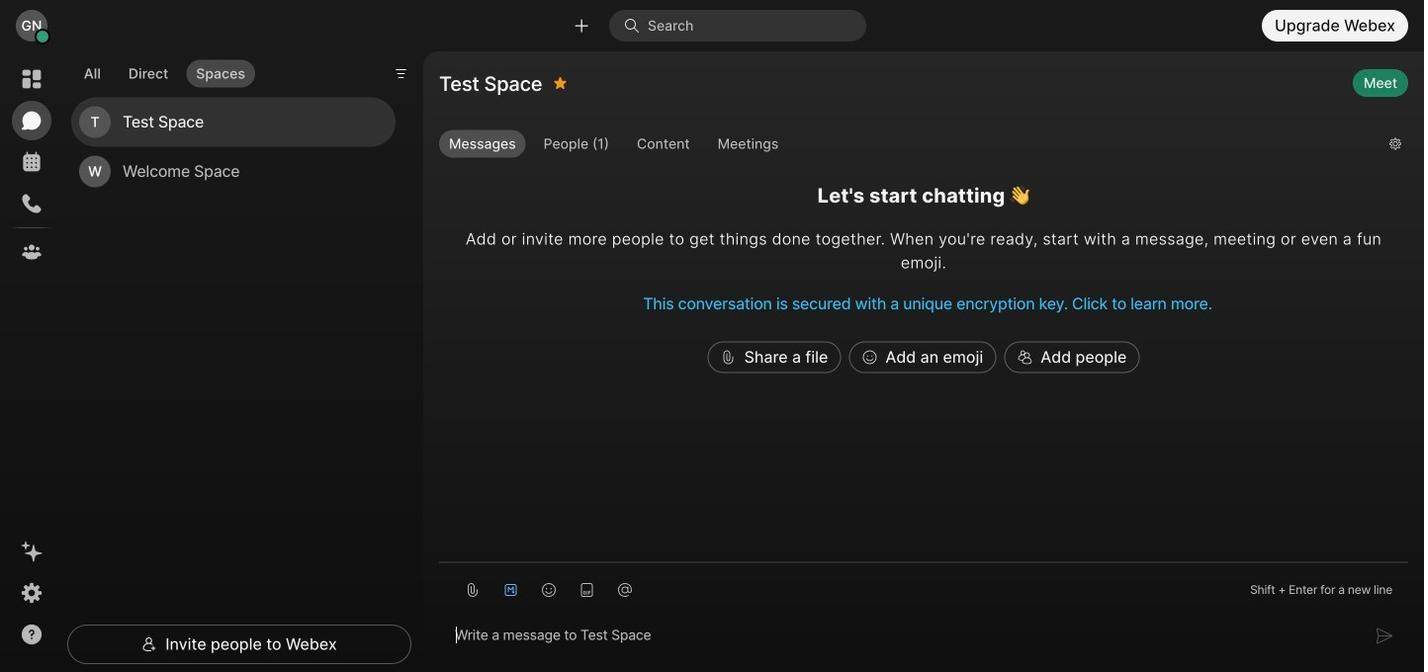 Task type: vqa. For each thing, say whether or not it's contained in the screenshot.
APPEARANCE tab
no



Task type: describe. For each thing, give the bounding box(es) containing it.
webex tab list
[[12, 59, 51, 272]]

message composer toolbar element
[[439, 563, 1409, 609]]



Task type: locate. For each thing, give the bounding box(es) containing it.
welcome space list item
[[71, 147, 396, 196]]

test space list item
[[71, 98, 396, 147]]

tab list
[[69, 48, 260, 93]]

navigation
[[0, 51, 63, 673]]

group
[[439, 130, 1374, 162]]



